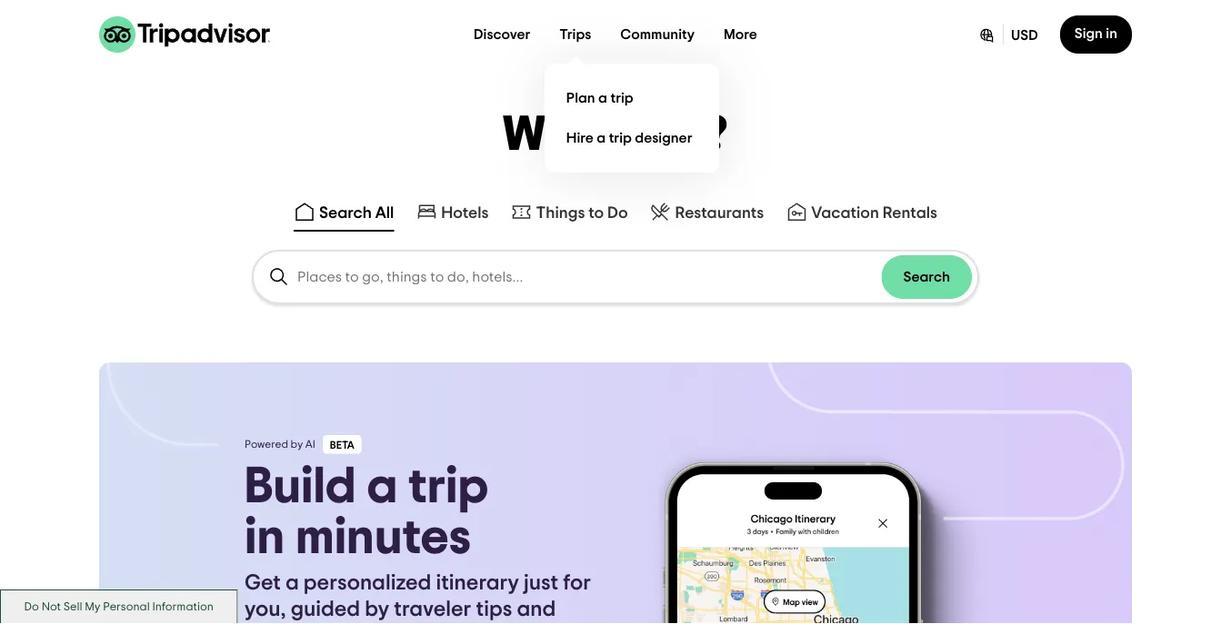 Task type: vqa. For each thing, say whether or not it's contained in the screenshot.
"to?"
yes



Task type: describe. For each thing, give the bounding box(es) containing it.
do not sell my personal information button
[[0, 590, 238, 625]]

things to do link
[[511, 201, 628, 223]]

traveler
[[394, 599, 472, 621]]

trips button
[[545, 16, 606, 53]]

itinerary
[[436, 573, 519, 595]]

build a trip in minutes
[[245, 462, 489, 564]]

0 vertical spatial by
[[291, 440, 303, 450]]

not
[[42, 602, 61, 613]]

search button
[[882, 256, 972, 299]]

things to do button
[[507, 197, 632, 232]]

guided
[[291, 599, 360, 621]]

sign in
[[1075, 26, 1118, 41]]

to?
[[660, 111, 729, 160]]

community
[[621, 27, 695, 42]]

more
[[724, 27, 758, 42]]

plan a trip link
[[559, 78, 705, 118]]

search all
[[319, 205, 394, 221]]

more button
[[709, 16, 772, 53]]

restaurants link
[[650, 201, 764, 223]]

restaurants button
[[646, 197, 768, 232]]

sign in link
[[1060, 15, 1132, 54]]

trip for plan a trip
[[611, 91, 634, 106]]

usd button
[[963, 15, 1053, 54]]

a for build
[[367, 462, 398, 513]]

vacation
[[812, 205, 879, 221]]

search image
[[268, 267, 290, 288]]

build
[[245, 462, 356, 513]]

vacation rentals button
[[782, 197, 941, 232]]

menu containing plan a trip
[[545, 64, 719, 173]]

hire a trip designer
[[566, 131, 693, 146]]

hire a trip designer link
[[559, 118, 705, 158]]

beta
[[330, 441, 354, 452]]

hotels
[[441, 205, 489, 221]]

get a personalized itinerary just for you, guided by traveler tips an
[[245, 573, 591, 625]]

discover
[[474, 27, 531, 42]]

search for search
[[904, 270, 950, 285]]

a for hire
[[597, 131, 606, 146]]

things to do
[[536, 205, 628, 221]]

tab list containing search all
[[0, 194, 1232, 236]]

trip for hire a trip designer
[[609, 131, 632, 146]]

to
[[589, 205, 604, 221]]

vacation rentals
[[812, 205, 938, 221]]



Task type: locate. For each thing, give the bounding box(es) containing it.
search all button
[[290, 197, 398, 232]]

do left not
[[24, 602, 39, 613]]

0 vertical spatial do
[[608, 205, 628, 221]]

ai
[[305, 440, 315, 450]]

a
[[599, 91, 608, 106], [597, 131, 606, 146], [367, 462, 398, 513], [286, 573, 299, 595]]

0 horizontal spatial do
[[24, 602, 39, 613]]

all
[[375, 205, 394, 221]]

trips
[[560, 27, 592, 42]]

personalized
[[304, 573, 431, 595]]

0 horizontal spatial search
[[319, 205, 372, 221]]

1 horizontal spatial do
[[608, 205, 628, 221]]

a inside the get a personalized itinerary just for you, guided by traveler tips an
[[286, 573, 299, 595]]

a inside build a trip in minutes
[[367, 462, 398, 513]]

0 horizontal spatial in
[[245, 513, 285, 564]]

search for search all
[[319, 205, 372, 221]]

sign
[[1075, 26, 1103, 41]]

in
[[1106, 26, 1118, 41], [245, 513, 285, 564]]

trip inside build a trip in minutes
[[408, 462, 489, 513]]

1 horizontal spatial in
[[1106, 26, 1118, 41]]

by
[[291, 440, 303, 450], [365, 599, 389, 621]]

a right the get on the bottom
[[286, 573, 299, 595]]

hotels button
[[412, 197, 492, 232]]

2 vertical spatial trip
[[408, 462, 489, 513]]

in right sign
[[1106, 26, 1118, 41]]

discover button
[[459, 16, 545, 53]]

where to?
[[503, 111, 729, 160]]

search search field containing search
[[254, 252, 978, 303]]

just
[[524, 573, 559, 595]]

plan a trip
[[566, 91, 634, 106]]

by inside the get a personalized itinerary just for you, guided by traveler tips an
[[365, 599, 389, 621]]

by left "ai"
[[291, 440, 303, 450]]

powered
[[245, 440, 288, 450]]

get
[[245, 573, 281, 595]]

0 vertical spatial search
[[319, 205, 372, 221]]

powered by ai
[[245, 440, 315, 450]]

my
[[85, 602, 100, 613]]

a for get
[[286, 573, 299, 595]]

1 vertical spatial trip
[[609, 131, 632, 146]]

0 vertical spatial in
[[1106, 26, 1118, 41]]

information
[[152, 602, 214, 613]]

hire
[[566, 131, 594, 146]]

1 horizontal spatial search
[[904, 270, 950, 285]]

for
[[563, 573, 591, 595]]

trip
[[611, 91, 634, 106], [609, 131, 632, 146], [408, 462, 489, 513]]

you,
[[245, 599, 286, 621]]

do
[[608, 205, 628, 221], [24, 602, 39, 613]]

tips
[[476, 599, 512, 621]]

1 vertical spatial do
[[24, 602, 39, 613]]

1 vertical spatial search
[[904, 270, 950, 285]]

in up the get on the bottom
[[245, 513, 285, 564]]

restaurants
[[675, 205, 764, 221]]

where
[[503, 111, 649, 160]]

sell
[[63, 602, 82, 613]]

rentals
[[883, 205, 938, 221]]

search
[[319, 205, 372, 221], [904, 270, 950, 285]]

plan
[[566, 91, 595, 106]]

vacation rentals link
[[786, 201, 938, 223]]

designer
[[635, 131, 693, 146]]

0 vertical spatial trip
[[611, 91, 634, 106]]

1 horizontal spatial by
[[365, 599, 389, 621]]

0 horizontal spatial by
[[291, 440, 303, 450]]

1 vertical spatial by
[[365, 599, 389, 621]]

a right plan
[[599, 91, 608, 106]]

minutes
[[295, 513, 471, 564]]

things
[[536, 205, 585, 221]]

a for plan
[[599, 91, 608, 106]]

tab list
[[0, 194, 1232, 236]]

a right the hire
[[597, 131, 606, 146]]

Search search field
[[254, 252, 978, 303], [297, 269, 882, 286]]

by down personalized at the bottom
[[365, 599, 389, 621]]

community button
[[606, 16, 709, 53]]

do right to
[[608, 205, 628, 221]]

trip for build a trip in minutes
[[408, 462, 489, 513]]

do not sell my personal information
[[24, 602, 214, 613]]

menu
[[545, 64, 719, 173]]

in inside build a trip in minutes
[[245, 513, 285, 564]]

1 vertical spatial in
[[245, 513, 285, 564]]

hotels link
[[416, 201, 489, 223]]

personal
[[103, 602, 150, 613]]

search down "rentals"
[[904, 270, 950, 285]]

tripadvisor image
[[99, 16, 270, 53]]

usd
[[1012, 28, 1038, 43]]

search left the all
[[319, 205, 372, 221]]

a right build
[[367, 462, 398, 513]]



